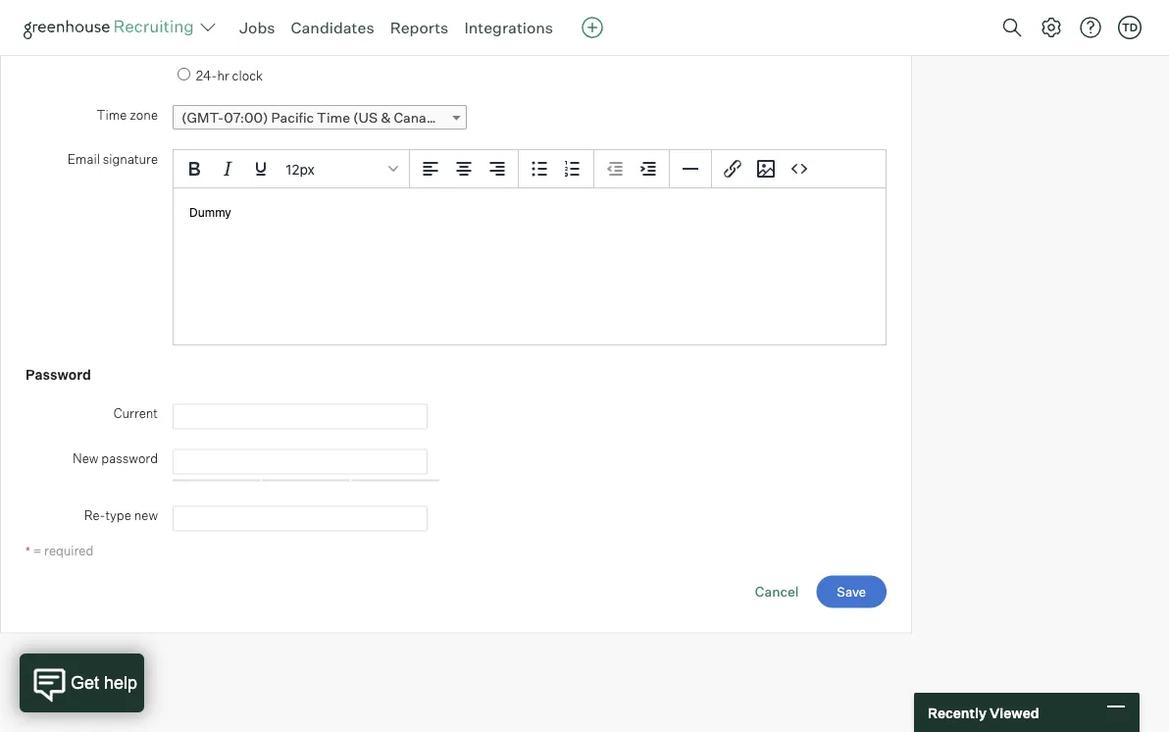 Task type: vqa. For each thing, say whether or not it's contained in the screenshot.
NEW PASSWORD
yes



Task type: locate. For each thing, give the bounding box(es) containing it.
24-hr clock radio
[[178, 68, 190, 81]]

candidates link
[[291, 18, 375, 37]]

(gmt-07:00) pacific time (us & canada) link
[[173, 106, 467, 130]]

re-
[[84, 508, 105, 524]]

hr up 24-hr clock
[[213, 38, 225, 54]]

reports link
[[390, 18, 449, 37]]

toolbar
[[410, 151, 519, 189], [519, 151, 595, 189], [595, 151, 670, 189], [713, 151, 820, 189]]

hr
[[213, 38, 225, 54], [217, 68, 229, 84]]

time left zone
[[97, 107, 127, 123]]

2 toolbar from the left
[[519, 151, 595, 189]]

clock down '12-hr clock (am/pm)'
[[232, 68, 263, 84]]

=
[[33, 543, 41, 559]]

Re-type new password field
[[173, 507, 428, 532]]

0 vertical spatial clock
[[228, 38, 259, 54]]

viewed
[[990, 704, 1040, 721]]

time left "format"
[[86, 37, 117, 52]]

1 vertical spatial clock
[[232, 68, 263, 84]]

0 vertical spatial hr
[[213, 38, 225, 54]]

td button
[[1115, 12, 1146, 43]]

(gmt-
[[182, 110, 224, 127]]

format
[[119, 37, 158, 52]]

clock
[[228, 38, 259, 54], [232, 68, 263, 84]]

integrations link
[[465, 18, 554, 37]]

jobs
[[239, 18, 275, 37]]

new
[[73, 451, 99, 467]]

required
[[44, 543, 94, 559]]

clock for 24-
[[232, 68, 263, 84]]

cancel link
[[755, 584, 799, 601]]

Current password field
[[173, 405, 428, 430]]

recently viewed
[[928, 704, 1040, 721]]

zone
[[130, 107, 158, 123]]

time
[[86, 37, 117, 52], [97, 107, 127, 123], [317, 110, 350, 127]]

time left (us
[[317, 110, 350, 127]]

td button
[[1119, 16, 1142, 39]]

hr right 24-hr clock option
[[217, 68, 229, 84]]

password
[[101, 451, 158, 467]]

clock down the jobs on the left top of page
[[228, 38, 259, 54]]

cancel
[[755, 584, 799, 601]]

12px button
[[278, 153, 405, 186]]

1 vertical spatial hr
[[217, 68, 229, 84]]

reports
[[390, 18, 449, 37]]

canada)
[[394, 110, 448, 127]]

password
[[26, 367, 91, 384]]

12-hr clock (AM/PM) radio
[[178, 38, 190, 51]]

07:00)
[[224, 110, 268, 127]]

24-hr clock
[[196, 68, 263, 84]]

greenhouse recruiting image
[[24, 16, 200, 39]]



Task type: describe. For each thing, give the bounding box(es) containing it.
hr for 12-
[[213, 38, 225, 54]]

time zone
[[97, 107, 158, 123]]

recently
[[928, 704, 987, 721]]

12-hr clock (am/pm)
[[196, 38, 316, 54]]

email signature
[[67, 151, 158, 167]]

integrations
[[465, 18, 554, 37]]

search image
[[1001, 16, 1025, 39]]

1 toolbar from the left
[[410, 151, 519, 189]]

time for time zone
[[97, 107, 127, 123]]

type
[[105, 508, 131, 524]]

3 toolbar from the left
[[595, 151, 670, 189]]

12px group
[[174, 151, 886, 189]]

&
[[381, 110, 391, 127]]

12px toolbar
[[174, 151, 410, 189]]

save
[[838, 585, 867, 600]]

email
[[67, 151, 100, 167]]

configure image
[[1040, 16, 1064, 39]]

* = required
[[26, 543, 94, 559]]

New password password field
[[173, 450, 428, 475]]

time for time format
[[86, 37, 117, 52]]

clock for 12-
[[228, 38, 259, 54]]

save link
[[817, 576, 887, 609]]

pacific
[[271, 110, 314, 127]]

jobs link
[[239, 18, 275, 37]]

12-
[[196, 38, 213, 54]]

hr for 24-
[[217, 68, 229, 84]]

*
[[26, 544, 30, 559]]

new password
[[73, 451, 158, 467]]

re-type new
[[84, 508, 158, 524]]

24-
[[196, 68, 217, 84]]

4 toolbar from the left
[[713, 151, 820, 189]]

(am/pm)
[[261, 38, 316, 54]]

candidates
[[291, 18, 375, 37]]

current
[[114, 406, 158, 422]]

signature
[[103, 151, 158, 167]]

td
[[1123, 21, 1139, 34]]

(us
[[353, 110, 378, 127]]

new
[[134, 508, 158, 524]]

time format
[[86, 37, 158, 52]]

12px
[[286, 161, 315, 178]]

(gmt-07:00) pacific time (us & canada)
[[182, 110, 448, 127]]



